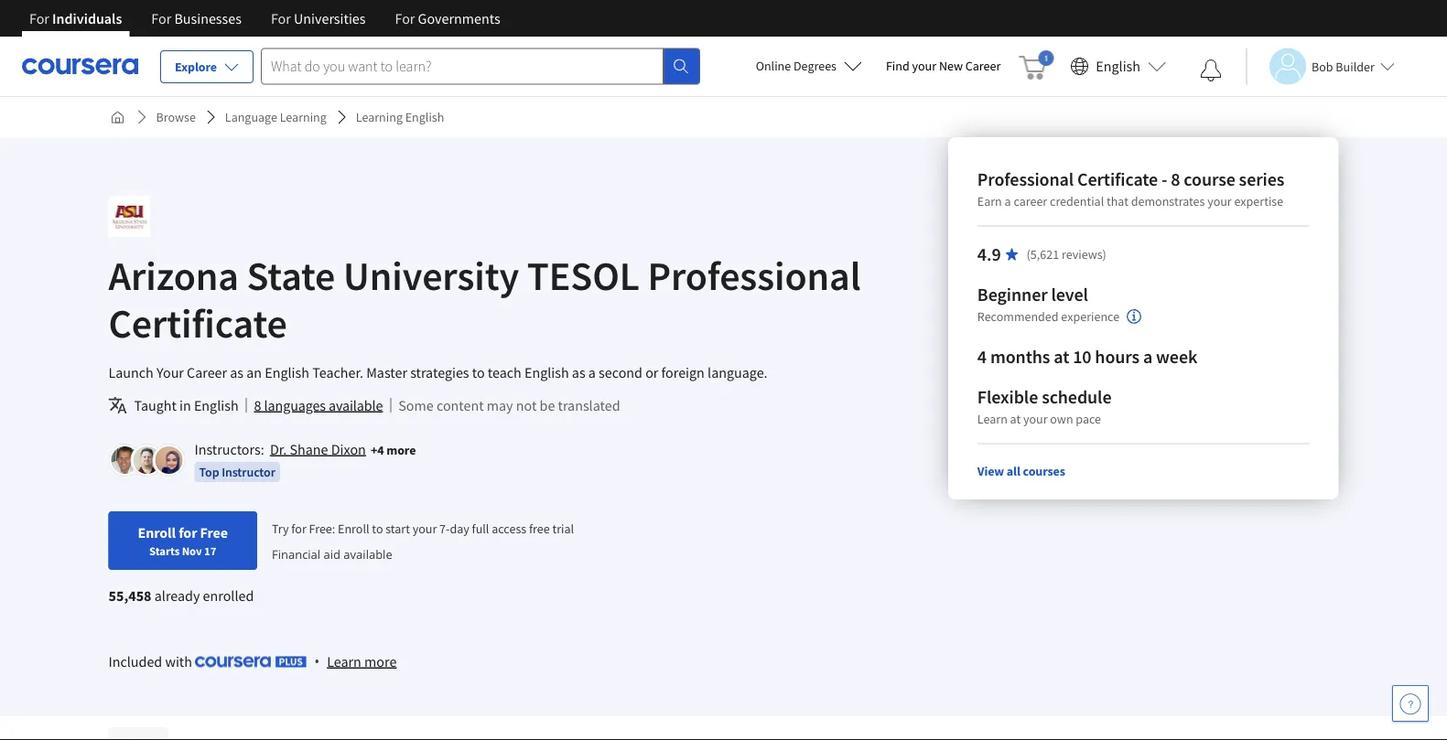 Task type: describe. For each thing, give the bounding box(es) containing it.
enrolled
[[203, 587, 254, 605]]

+4
[[371, 442, 384, 458]]

dr.
[[270, 440, 287, 459]]

courses
[[1023, 463, 1066, 480]]

2 learning from the left
[[356, 109, 403, 125]]

week
[[1157, 346, 1198, 369]]

7-
[[440, 521, 450, 537]]

learning english
[[356, 109, 444, 125]]

online degrees
[[756, 58, 837, 74]]

free
[[529, 521, 550, 537]]

governments
[[418, 9, 501, 27]]

view all courses link
[[978, 463, 1066, 480]]

financial aid available button
[[272, 546, 393, 562]]

flexible
[[978, 386, 1039, 409]]

professional inside 'arizona state university tesol professional certificate'
[[648, 250, 861, 301]]

flexible schedule learn at your own pace
[[978, 386, 1112, 428]]

for governments
[[395, 9, 501, 27]]

pace
[[1076, 411, 1102, 428]]

bob
[[1312, 58, 1334, 75]]

2 as from the left
[[572, 364, 586, 382]]

home image
[[110, 110, 125, 125]]

browse link
[[149, 101, 203, 134]]

language learning
[[225, 109, 327, 125]]

your inside professional certificate - 8 course series earn a career credential that demonstrates your expertise
[[1208, 193, 1232, 210]]

a inside professional certificate - 8 course series earn a career credential that demonstrates your expertise
[[1005, 193, 1012, 210]]

credential
[[1050, 193, 1105, 210]]

translated
[[558, 397, 620, 415]]

builder
[[1336, 58, 1375, 75]]

2 horizontal spatial a
[[1144, 346, 1153, 369]]

demonstrates
[[1132, 193, 1205, 210]]

tesol
[[527, 250, 640, 301]]

second
[[599, 364, 643, 382]]

1 as from the left
[[230, 364, 244, 382]]

coursera plus image
[[195, 657, 307, 668]]

earn
[[978, 193, 1003, 210]]

learning english link
[[349, 101, 452, 134]]

online
[[756, 58, 791, 74]]

try for free: enroll to start your 7-day full access free trial financial aid available
[[272, 521, 574, 562]]

english up be
[[525, 364, 569, 382]]

expertise
[[1235, 193, 1284, 210]]

8 inside 8 languages available button
[[254, 397, 261, 415]]

for for governments
[[395, 9, 415, 27]]

dr. justin shewell image
[[133, 447, 161, 474]]

browse
[[156, 109, 196, 125]]

0 vertical spatial career
[[966, 58, 1001, 74]]

all
[[1007, 463, 1021, 480]]

-
[[1162, 168, 1168, 191]]

own
[[1051, 411, 1074, 428]]

4 months at 10 hours a week
[[978, 346, 1198, 369]]

schedule
[[1042, 386, 1112, 409]]

recommended
[[978, 309, 1059, 325]]

course
[[1184, 168, 1236, 191]]

instructors:
[[195, 440, 264, 459]]

foreign
[[662, 364, 705, 382]]

coursera image
[[22, 52, 138, 81]]

certificate inside 'arizona state university tesol professional certificate'
[[109, 298, 287, 348]]

for individuals
[[29, 9, 122, 27]]

an
[[247, 364, 262, 382]]

english right an
[[265, 364, 309, 382]]

show notifications image
[[1201, 60, 1222, 81]]

for for businesses
[[151, 9, 171, 27]]

teacher.
[[312, 364, 364, 382]]

learn inside flexible schedule learn at your own pace
[[978, 411, 1008, 428]]

arizona state university image
[[109, 196, 150, 237]]

financial
[[272, 546, 321, 562]]

find your new career
[[886, 58, 1001, 74]]

experience
[[1062, 309, 1120, 325]]

months
[[991, 346, 1051, 369]]

shane
[[290, 440, 328, 459]]

some content may not be translated
[[399, 397, 620, 415]]

for for enroll
[[179, 524, 197, 542]]

enroll inside try for free: enroll to start your 7-day full access free trial financial aid available
[[338, 521, 370, 537]]

strategies
[[410, 364, 469, 382]]

for for universities
[[271, 9, 291, 27]]

reviews)
[[1062, 246, 1107, 263]]

enroll for free starts nov 17
[[138, 524, 228, 559]]

language learning link
[[218, 101, 334, 134]]

master
[[366, 364, 407, 382]]

your inside flexible schedule learn at your own pace
[[1024, 411, 1048, 428]]

8 languages available button
[[254, 395, 383, 417]]

businesses
[[174, 9, 242, 27]]

professional certificate - 8 course series earn a career credential that demonstrates your expertise
[[978, 168, 1285, 210]]

professional inside professional certificate - 8 course series earn a career credential that demonstrates your expertise
[[978, 168, 1074, 191]]

languages
[[264, 397, 326, 415]]

find
[[886, 58, 910, 74]]

beginner
[[978, 283, 1048, 306]]

banner navigation
[[15, 0, 515, 37]]

emilia gracia image
[[155, 447, 183, 474]]

level
[[1052, 283, 1089, 306]]

1 vertical spatial career
[[187, 364, 227, 382]]

trial
[[553, 521, 574, 537]]

1 learning from the left
[[280, 109, 327, 125]]

(5,621
[[1027, 246, 1060, 263]]



Task type: vqa. For each thing, say whether or not it's contained in the screenshot.
the Instructors: Dr. Shane Dixon +4 more Top Instructor
yes



Task type: locate. For each thing, give the bounding box(es) containing it.
instructors: dr. shane dixon +4 more top instructor
[[195, 440, 416, 481]]

What do you want to learn? text field
[[261, 48, 664, 85]]

learning
[[280, 109, 327, 125], [356, 109, 403, 125]]

0 horizontal spatial as
[[230, 364, 244, 382]]

17
[[204, 544, 216, 559]]

help center image
[[1400, 693, 1422, 715]]

0 horizontal spatial at
[[1011, 411, 1021, 428]]

to inside try for free: enroll to start your 7-day full access free trial financial aid available
[[372, 521, 383, 537]]

3 for from the left
[[271, 9, 291, 27]]

for inside try for free: enroll to start your 7-day full access free trial financial aid available
[[292, 521, 307, 537]]

0 horizontal spatial career
[[187, 364, 227, 382]]

0 vertical spatial professional
[[978, 168, 1074, 191]]

0 horizontal spatial for
[[179, 524, 197, 542]]

with
[[165, 653, 192, 671]]

career right 'new'
[[966, 58, 1001, 74]]

be
[[540, 397, 555, 415]]

at
[[1054, 346, 1070, 369], [1011, 411, 1021, 428]]

launch
[[109, 364, 154, 382]]

1 horizontal spatial career
[[966, 58, 1001, 74]]

55,458
[[109, 587, 152, 605]]

for for individuals
[[29, 9, 49, 27]]

for left individuals
[[29, 9, 49, 27]]

1 horizontal spatial 8
[[1171, 168, 1181, 191]]

universities
[[294, 9, 366, 27]]

taught
[[134, 397, 177, 415]]

1 horizontal spatial to
[[472, 364, 485, 382]]

enroll
[[338, 521, 370, 537], [138, 524, 176, 542]]

your inside try for free: enroll to start your 7-day full access free trial financial aid available
[[413, 521, 437, 537]]

to left teach
[[472, 364, 485, 382]]

1 vertical spatial 8
[[254, 397, 261, 415]]

hours
[[1096, 346, 1140, 369]]

available
[[329, 397, 383, 415], [344, 546, 393, 562]]

1 vertical spatial more
[[365, 653, 397, 671]]

a right earn
[[1005, 193, 1012, 210]]

for left businesses
[[151, 9, 171, 27]]

teach
[[488, 364, 522, 382]]

shopping cart: 1 item image
[[1020, 50, 1054, 80]]

that
[[1107, 193, 1129, 210]]

arizona state university tesol professional certificate
[[109, 250, 861, 348]]

start
[[386, 521, 410, 537]]

learn down the flexible
[[978, 411, 1008, 428]]

1 vertical spatial certificate
[[109, 298, 287, 348]]

1 horizontal spatial a
[[1005, 193, 1012, 210]]

1 horizontal spatial professional
[[978, 168, 1074, 191]]

to left start
[[372, 521, 383, 537]]

english down what do you want to learn? text box
[[405, 109, 444, 125]]

available inside button
[[329, 397, 383, 415]]

certificate up that
[[1078, 168, 1159, 191]]

1 vertical spatial to
[[372, 521, 383, 537]]

learn inside • learn more
[[327, 653, 362, 671]]

0 vertical spatial certificate
[[1078, 168, 1159, 191]]

for left governments
[[395, 9, 415, 27]]

more right •
[[365, 653, 397, 671]]

for
[[29, 9, 49, 27], [151, 9, 171, 27], [271, 9, 291, 27], [395, 9, 415, 27]]

bob builder
[[1312, 58, 1375, 75]]

learn
[[978, 411, 1008, 428], [327, 653, 362, 671]]

career right your
[[187, 364, 227, 382]]

included with
[[109, 653, 195, 671]]

starts
[[149, 544, 180, 559]]

for left universities
[[271, 9, 291, 27]]

taught in english
[[134, 397, 239, 415]]

english right shopping cart: 1 item image on the right
[[1096, 57, 1141, 76]]

english
[[1096, 57, 1141, 76], [405, 109, 444, 125], [265, 364, 309, 382], [525, 364, 569, 382], [194, 397, 239, 415]]

0 vertical spatial available
[[329, 397, 383, 415]]

new
[[939, 58, 963, 74]]

your
[[157, 364, 184, 382]]

8 down an
[[254, 397, 261, 415]]

•
[[314, 652, 320, 672]]

dr. shane dixon image
[[111, 447, 139, 474]]

learn right •
[[327, 653, 362, 671]]

0 horizontal spatial certificate
[[109, 298, 287, 348]]

for universities
[[271, 9, 366, 27]]

more inside instructors: dr. shane dixon +4 more top instructor
[[387, 442, 416, 458]]

0 vertical spatial 8
[[1171, 168, 1181, 191]]

4 for from the left
[[395, 9, 415, 27]]

language
[[225, 109, 277, 125]]

8 inside professional certificate - 8 course series earn a career credential that demonstrates your expertise
[[1171, 168, 1181, 191]]

full
[[472, 521, 489, 537]]

for up "nov"
[[179, 524, 197, 542]]

None search field
[[261, 48, 701, 85]]

learn more link
[[327, 651, 397, 673]]

more inside • learn more
[[365, 653, 397, 671]]

0 vertical spatial learn
[[978, 411, 1008, 428]]

your right find
[[913, 58, 937, 74]]

enroll inside enroll for free starts nov 17
[[138, 524, 176, 542]]

in
[[180, 397, 191, 415]]

1 horizontal spatial enroll
[[338, 521, 370, 537]]

0 vertical spatial to
[[472, 364, 485, 382]]

for businesses
[[151, 9, 242, 27]]

0 horizontal spatial professional
[[648, 250, 861, 301]]

8 right -
[[1171, 168, 1181, 191]]

at inside flexible schedule learn at your own pace
[[1011, 411, 1021, 428]]

for right try
[[292, 521, 307, 537]]

view
[[978, 463, 1005, 480]]

0 horizontal spatial enroll
[[138, 524, 176, 542]]

8
[[1171, 168, 1181, 191], [254, 397, 261, 415]]

beginner level
[[978, 283, 1089, 306]]

online degrees button
[[741, 46, 877, 86]]

explore button
[[160, 50, 254, 83]]

available right the aid
[[344, 546, 393, 562]]

dixon
[[331, 440, 366, 459]]

free:
[[309, 521, 335, 537]]

4.9
[[978, 243, 1001, 266]]

your left own
[[1024, 411, 1048, 428]]

2 for from the left
[[151, 9, 171, 27]]

1 horizontal spatial at
[[1054, 346, 1070, 369]]

university
[[343, 250, 519, 301]]

launch your career as an english teacher. master strategies to teach english as a second or foreign language.
[[109, 364, 768, 382]]

more
[[387, 442, 416, 458], [365, 653, 397, 671]]

0 horizontal spatial learn
[[327, 653, 362, 671]]

enroll up the starts
[[138, 524, 176, 542]]

or
[[646, 364, 659, 382]]

certificate
[[1078, 168, 1159, 191], [109, 298, 287, 348]]

• learn more
[[314, 652, 397, 672]]

certificate inside professional certificate - 8 course series earn a career credential that demonstrates your expertise
[[1078, 168, 1159, 191]]

a
[[1005, 193, 1012, 210], [1144, 346, 1153, 369], [589, 364, 596, 382]]

1 horizontal spatial as
[[572, 364, 586, 382]]

more right +4
[[387, 442, 416, 458]]

may
[[487, 397, 513, 415]]

0 vertical spatial at
[[1054, 346, 1070, 369]]

1 horizontal spatial for
[[292, 521, 307, 537]]

series
[[1240, 168, 1285, 191]]

1 vertical spatial professional
[[648, 250, 861, 301]]

career
[[1014, 193, 1048, 210]]

available inside try for free: enroll to start your 7-day full access free trial financial aid available
[[344, 546, 393, 562]]

aid
[[324, 546, 341, 562]]

english button
[[1063, 37, 1174, 96]]

degrees
[[794, 58, 837, 74]]

english right "in"
[[194, 397, 239, 415]]

1 horizontal spatial learning
[[356, 109, 403, 125]]

as up translated
[[572, 364, 586, 382]]

0 horizontal spatial learning
[[280, 109, 327, 125]]

instructor
[[222, 464, 275, 481]]

state
[[247, 250, 335, 301]]

0 horizontal spatial to
[[372, 521, 383, 537]]

already
[[155, 587, 200, 605]]

for inside enroll for free starts nov 17
[[179, 524, 197, 542]]

0 horizontal spatial 8
[[254, 397, 261, 415]]

1 horizontal spatial learn
[[978, 411, 1008, 428]]

your down course
[[1208, 193, 1232, 210]]

for
[[292, 521, 307, 537], [179, 524, 197, 542]]

1 vertical spatial available
[[344, 546, 393, 562]]

a left week
[[1144, 346, 1153, 369]]

at down the flexible
[[1011, 411, 1021, 428]]

1 vertical spatial learn
[[327, 653, 362, 671]]

information about difficulty level pre-requisites. image
[[1127, 310, 1142, 324]]

a left second
[[589, 364, 596, 382]]

0 vertical spatial more
[[387, 442, 416, 458]]

included
[[109, 653, 162, 671]]

english inside the learning english link
[[405, 109, 444, 125]]

english inside english button
[[1096, 57, 1141, 76]]

1 vertical spatial at
[[1011, 411, 1021, 428]]

access
[[492, 521, 527, 537]]

available down teacher.
[[329, 397, 383, 415]]

0 horizontal spatial a
[[589, 364, 596, 382]]

not
[[516, 397, 537, 415]]

as left an
[[230, 364, 244, 382]]

arizona
[[109, 250, 239, 301]]

certificate up your
[[109, 298, 287, 348]]

for for try
[[292, 521, 307, 537]]

some
[[399, 397, 434, 415]]

career
[[966, 58, 1001, 74], [187, 364, 227, 382]]

10
[[1073, 346, 1092, 369]]

your left the 7-
[[413, 521, 437, 537]]

nov
[[182, 544, 202, 559]]

1 horizontal spatial certificate
[[1078, 168, 1159, 191]]

to
[[472, 364, 485, 382], [372, 521, 383, 537]]

(5,621 reviews)
[[1027, 246, 1107, 263]]

at left 10
[[1054, 346, 1070, 369]]

bob builder button
[[1246, 48, 1395, 85]]

content
[[437, 397, 484, 415]]

1 for from the left
[[29, 9, 49, 27]]

enroll right free:
[[338, 521, 370, 537]]

language.
[[708, 364, 768, 382]]



